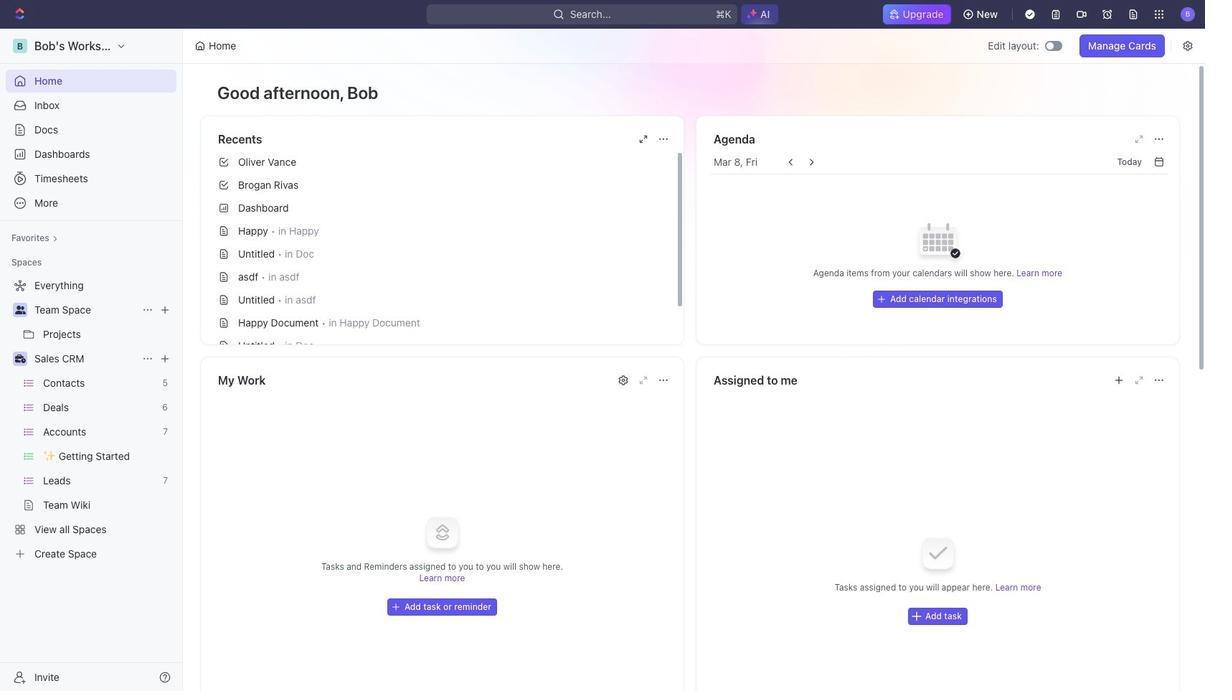 Task type: describe. For each thing, give the bounding box(es) containing it.
sidebar navigation
[[0, 29, 186, 691]]

tree inside the sidebar navigation
[[6, 274, 177, 566]]

user group image
[[15, 306, 25, 314]]



Task type: vqa. For each thing, say whether or not it's contained in the screenshot.
Home
no



Task type: locate. For each thing, give the bounding box(es) containing it.
tree
[[6, 274, 177, 566]]

business time image
[[15, 355, 25, 363]]

bob's workspace, , element
[[13, 39, 27, 53]]



